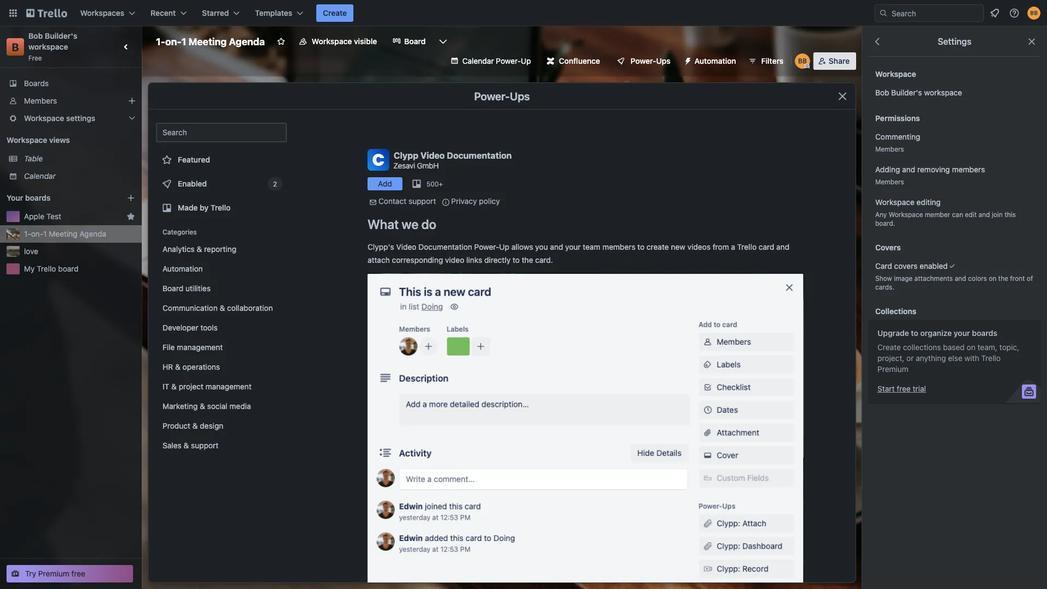 Task type: vqa. For each thing, say whether or not it's contained in the screenshot.
on- inside the Board name text field
yes



Task type: describe. For each thing, give the bounding box(es) containing it.
customize views image
[[438, 36, 449, 47]]

by
[[200, 203, 209, 212]]

hr & operations link
[[156, 358, 287, 376]]

star or unstar board image
[[277, 37, 286, 46]]

0 vertical spatial support
[[409, 197, 436, 206]]

workspace editing any workspace member can edit and join this board.
[[876, 198, 1016, 227]]

board.
[[876, 219, 896, 227]]

0 horizontal spatial on-
[[31, 229, 43, 238]]

members inside adding and removing members members
[[876, 178, 904, 186]]

trello inside upgrade to organize your boards create collections based on team, topic, project, or anything else with trello premium
[[982, 354, 1001, 363]]

templates button
[[249, 4, 310, 22]]

cards.
[[876, 283, 895, 291]]

on inside upgrade to organize your boards create collections based on team, topic, project, or anything else with trello premium
[[967, 343, 976, 352]]

attach
[[368, 256, 390, 265]]

workspace for workspace settings
[[24, 114, 64, 123]]

developer tools
[[163, 323, 218, 332]]

adding
[[876, 165, 900, 174]]

product & design link
[[156, 417, 287, 435]]

filters
[[762, 56, 784, 65]]

filters button
[[745, 52, 787, 70]]

& for social
[[200, 402, 205, 411]]

this
[[1005, 211, 1016, 218]]

permissions
[[876, 114, 920, 123]]

calendar for calendar
[[24, 172, 56, 181]]

apple
[[24, 212, 44, 221]]

power- inside button
[[631, 56, 657, 65]]

0 horizontal spatial bob builder's workspace link
[[28, 31, 79, 51]]

do
[[422, 217, 436, 232]]

member
[[925, 211, 951, 218]]

workspace navigation collapse icon image
[[119, 39, 134, 55]]

marketing
[[163, 402, 198, 411]]

hr & operations
[[163, 363, 220, 372]]

ups inside power-ups button
[[657, 56, 671, 65]]

automation inside the automation link
[[163, 264, 203, 273]]

file management link
[[156, 339, 287, 356]]

create inside button
[[323, 8, 347, 17]]

workspace for workspace visible
[[312, 37, 352, 46]]

0 horizontal spatial ups
[[510, 89, 530, 102]]

any
[[876, 211, 887, 218]]

agenda inside 1-on-1 meeting agenda 'text box'
[[229, 35, 265, 47]]

management inside it & project management link
[[206, 382, 252, 391]]

anything
[[916, 354, 946, 363]]

add
[[378, 179, 392, 188]]

utilities
[[185, 284, 211, 293]]

0 notifications image
[[989, 7, 1002, 20]]

workspace settings button
[[0, 110, 142, 127]]

and inside show image attachments and colors on the front of cards.
[[955, 274, 967, 282]]

0 vertical spatial to
[[638, 243, 645, 252]]

0 horizontal spatial 1-on-1 meeting agenda
[[24, 229, 106, 238]]

boards inside upgrade to organize your boards create collections based on team, topic, project, or anything else with trello premium
[[972, 329, 998, 338]]

workspace visible
[[312, 37, 377, 46]]

test
[[46, 212, 61, 221]]

workspace for workspace views
[[7, 136, 47, 145]]

board for board utilities
[[163, 284, 183, 293]]

of
[[1027, 274, 1034, 282]]

switch to… image
[[8, 8, 19, 19]]

0 vertical spatial free
[[897, 384, 911, 393]]

documentation for clypp's
[[419, 243, 472, 252]]

based
[[944, 343, 965, 352]]

adding and removing members members
[[876, 165, 985, 186]]

reporting
[[204, 245, 237, 254]]

organize
[[921, 329, 952, 338]]

marketing & social media
[[163, 402, 251, 411]]

card.
[[535, 256, 553, 265]]

your inside upgrade to organize your boards create collections based on team, topic, project, or anything else with trello premium
[[954, 329, 970, 338]]

or
[[907, 354, 914, 363]]

commenting members
[[876, 132, 921, 153]]

1 horizontal spatial up
[[521, 56, 531, 65]]

premium inside upgrade to organize your boards create collections based on team, topic, project, or anything else with trello premium
[[878, 365, 909, 374]]

builder's for bob builder's workspace free
[[45, 31, 77, 40]]

front
[[1011, 274, 1025, 282]]

what we do
[[368, 217, 436, 232]]

commenting
[[876, 132, 921, 141]]

1 vertical spatial to
[[513, 256, 520, 265]]

recent
[[151, 8, 176, 17]]

you
[[535, 243, 548, 252]]

try
[[25, 569, 36, 578]]

create inside upgrade to organize your boards create collections based on team, topic, project, or anything else with trello premium
[[878, 343, 901, 352]]

social
[[207, 402, 228, 411]]

free
[[28, 54, 42, 62]]

workspace visible button
[[292, 33, 384, 50]]

allows
[[512, 243, 533, 252]]

design
[[200, 421, 223, 430]]

operations
[[183, 363, 220, 372]]

enabled
[[920, 262, 948, 271]]

settings
[[66, 114, 95, 123]]

we
[[402, 217, 419, 232]]

it & project management
[[163, 382, 252, 391]]

developer
[[163, 323, 198, 332]]

my trello board link
[[24, 264, 135, 274]]

workspace settings
[[24, 114, 95, 123]]

trello inside "clypp's video documentation power-up allows you and your team members to create new videos from a trello card and attach corresponding video links directly to the card."
[[738, 243, 757, 252]]

boards link
[[0, 75, 142, 92]]

start free trial
[[878, 384, 926, 393]]

board
[[58, 264, 79, 273]]

board link
[[386, 33, 432, 50]]

0 horizontal spatial sm image
[[368, 197, 379, 208]]

1 inside 'text box'
[[182, 35, 186, 47]]

1-on-1 meeting agenda link
[[24, 229, 135, 240]]

1- inside 'text box'
[[156, 35, 165, 47]]

gmbh
[[417, 161, 439, 170]]

made
[[178, 203, 198, 212]]

create
[[647, 243, 669, 252]]

featured link
[[156, 149, 287, 171]]

enabled
[[178, 179, 207, 188]]

share button
[[814, 52, 857, 70]]

power-ups button
[[609, 52, 677, 70]]

meeting inside 'text box'
[[189, 35, 227, 47]]

made by trello link
[[156, 197, 287, 219]]

1 vertical spatial 1
[[43, 229, 47, 238]]

b
[[12, 40, 19, 53]]

new
[[671, 243, 686, 252]]

0 horizontal spatial 1-
[[24, 229, 31, 238]]

workspace for bob builder's workspace free
[[28, 42, 68, 51]]

calendar for calendar power-up
[[463, 56, 494, 65]]

and inside the workspace editing any workspace member can edit and join this board.
[[979, 211, 990, 218]]

1 vertical spatial support
[[191, 441, 219, 450]]

upgrade
[[878, 329, 909, 338]]

bob builder's workspace
[[876, 88, 963, 97]]

sales & support
[[163, 441, 219, 450]]

sm image inside automation button
[[680, 52, 695, 68]]

developer tools link
[[156, 319, 287, 337]]

& for operations
[[175, 363, 181, 372]]

team
[[583, 243, 601, 252]]

on inside show image attachments and colors on the front of cards.
[[989, 274, 997, 282]]

try premium free button
[[7, 565, 133, 583]]

starred icon image
[[127, 212, 135, 221]]

the inside "clypp's video documentation power-up allows you and your team members to create new videos from a trello card and attach corresponding video links directly to the card."
[[522, 256, 533, 265]]

automation button
[[680, 52, 743, 70]]

edit
[[965, 211, 977, 218]]

documentation for clypp
[[447, 150, 512, 161]]

this member is an admin of this board. image
[[805, 64, 810, 69]]

calendar link
[[24, 171, 135, 182]]

workspace for workspace editing any workspace member can edit and join this board.
[[876, 198, 915, 207]]

bob builder's workspace free
[[28, 31, 79, 62]]

removing
[[918, 165, 950, 174]]

analytics & reporting link
[[156, 241, 287, 258]]



Task type: locate. For each thing, give the bounding box(es) containing it.
a
[[731, 243, 736, 252]]

0 horizontal spatial create
[[323, 8, 347, 17]]

1- down recent
[[156, 35, 165, 47]]

to down allows on the top of the page
[[513, 256, 520, 265]]

0 horizontal spatial automation
[[163, 264, 203, 273]]

trello right my
[[37, 264, 56, 273]]

1 vertical spatial boards
[[972, 329, 998, 338]]

1 vertical spatial management
[[206, 382, 252, 391]]

automation
[[695, 56, 736, 65], [163, 264, 203, 273]]

automation up board utilities
[[163, 264, 203, 273]]

video inside "clypp's video documentation power-up allows you and your team members to create new videos from a trello card and attach corresponding video links directly to the card."
[[396, 243, 417, 252]]

file management
[[163, 343, 223, 352]]

workspace up 'table'
[[7, 136, 47, 145]]

0 vertical spatial bob
[[28, 31, 43, 40]]

add board image
[[127, 194, 135, 202]]

2 vertical spatial members
[[876, 178, 904, 186]]

Board name text field
[[151, 33, 270, 50]]

your
[[565, 243, 581, 252], [954, 329, 970, 338]]

1 vertical spatial automation
[[163, 264, 203, 273]]

board utilities link
[[156, 280, 287, 297]]

back to home image
[[26, 4, 67, 22]]

up left 'confluence icon'
[[521, 56, 531, 65]]

bob up free
[[28, 31, 43, 40]]

calendar power-up link
[[444, 52, 538, 70]]

members down the commenting
[[876, 145, 904, 153]]

templates
[[255, 8, 292, 17]]

0 horizontal spatial power-ups
[[474, 89, 530, 102]]

0 vertical spatial board
[[404, 37, 426, 46]]

automation left filters button
[[695, 56, 736, 65]]

0 horizontal spatial free
[[71, 569, 85, 578]]

documentation up privacy policy
[[447, 150, 512, 161]]

video for clypp
[[421, 150, 445, 161]]

0 vertical spatial calendar
[[463, 56, 494, 65]]

video up gmbh
[[421, 150, 445, 161]]

create up project,
[[878, 343, 901, 352]]

0 vertical spatial 1-on-1 meeting agenda
[[156, 35, 265, 47]]

clypp
[[394, 150, 419, 161]]

workspace down create button
[[312, 37, 352, 46]]

primary element
[[0, 0, 1048, 26]]

0 horizontal spatial bob
[[28, 31, 43, 40]]

with
[[965, 354, 980, 363]]

1 horizontal spatial 1-on-1 meeting agenda
[[156, 35, 265, 47]]

workspace views
[[7, 136, 70, 145]]

documentation inside "clypp's video documentation power-up allows you and your team members to create new videos from a trello card and attach corresponding video links directly to the card."
[[419, 243, 472, 252]]

trello inside my trello board link
[[37, 264, 56, 273]]

up
[[521, 56, 531, 65], [499, 243, 510, 252]]

support down 500
[[409, 197, 436, 206]]

on- inside 'text box'
[[165, 35, 182, 47]]

1 vertical spatial calendar
[[24, 172, 56, 181]]

workspace up free
[[28, 42, 68, 51]]

confluence icon image
[[547, 57, 555, 65]]

documentation up video in the left of the page
[[419, 243, 472, 252]]

sm image down add button
[[368, 197, 379, 208]]

1 horizontal spatial workspace
[[925, 88, 963, 97]]

1 vertical spatial documentation
[[419, 243, 472, 252]]

boards up apple
[[25, 193, 51, 202]]

0 vertical spatial on-
[[165, 35, 182, 47]]

0 vertical spatial workspace
[[28, 42, 68, 51]]

card
[[759, 243, 775, 252]]

made by trello
[[178, 203, 231, 212]]

0 vertical spatial management
[[177, 343, 223, 352]]

bob up permissions
[[876, 88, 890, 97]]

your up the based
[[954, 329, 970, 338]]

and left colors
[[955, 274, 967, 282]]

to up the collections
[[911, 329, 919, 338]]

media
[[230, 402, 251, 411]]

0 vertical spatial power-ups
[[631, 56, 671, 65]]

board inside 'link'
[[404, 37, 426, 46]]

meeting down test
[[49, 229, 77, 238]]

it & project management link
[[156, 378, 287, 396]]

table link
[[24, 153, 135, 164]]

communication & collaboration
[[163, 304, 273, 313]]

boards
[[24, 79, 49, 88]]

1 vertical spatial up
[[499, 243, 510, 252]]

the down allows on the top of the page
[[522, 256, 533, 265]]

0 vertical spatial 1-
[[156, 35, 165, 47]]

confluence
[[559, 56, 600, 65]]

Search field
[[888, 5, 984, 21]]

workspaces
[[80, 8, 124, 17]]

1-
[[156, 35, 165, 47], [24, 229, 31, 238]]

1 vertical spatial bob
[[876, 88, 890, 97]]

1 horizontal spatial your
[[954, 329, 970, 338]]

0 horizontal spatial meeting
[[49, 229, 77, 238]]

1 horizontal spatial create
[[878, 343, 901, 352]]

automation link
[[156, 260, 287, 278]]

0 vertical spatial members
[[952, 165, 985, 174]]

1 down recent popup button
[[182, 35, 186, 47]]

search image
[[880, 9, 888, 17]]

0 vertical spatial meeting
[[189, 35, 227, 47]]

& right it
[[171, 382, 177, 391]]

0 vertical spatial bob builder's workspace link
[[28, 31, 79, 51]]

0 horizontal spatial the
[[522, 256, 533, 265]]

1 horizontal spatial power-ups
[[631, 56, 671, 65]]

1 horizontal spatial agenda
[[229, 35, 265, 47]]

apple test link
[[24, 211, 122, 222]]

links
[[467, 256, 482, 265]]

recent button
[[144, 4, 193, 22]]

contact support link
[[379, 197, 436, 206]]

builder's down back to home image
[[45, 31, 77, 40]]

bob for bob builder's workspace
[[876, 88, 890, 97]]

power-ups
[[631, 56, 671, 65], [474, 89, 530, 102]]

1 horizontal spatial video
[[421, 150, 445, 161]]

sm image down the +
[[441, 197, 451, 208]]

and right card
[[777, 243, 790, 252]]

agenda up love link
[[80, 229, 106, 238]]

video up corresponding
[[396, 243, 417, 252]]

bob for bob builder's workspace free
[[28, 31, 43, 40]]

your boards with 4 items element
[[7, 192, 110, 205]]

& for project
[[171, 382, 177, 391]]

the inside show image attachments and colors on the front of cards.
[[999, 274, 1009, 282]]

try premium free
[[25, 569, 85, 578]]

privacy policy link
[[451, 197, 500, 206]]

0 vertical spatial documentation
[[447, 150, 512, 161]]

product
[[163, 421, 190, 430]]

1-on-1 meeting agenda down apple test link
[[24, 229, 106, 238]]

bob builder (bobbuilder40) image
[[795, 53, 811, 69]]

builder's for bob builder's workspace
[[892, 88, 923, 97]]

1 horizontal spatial support
[[409, 197, 436, 206]]

premium right try
[[38, 569, 69, 578]]

my trello board
[[24, 264, 79, 273]]

premium inside button
[[38, 569, 69, 578]]

members down adding
[[876, 178, 904, 186]]

workspace up any
[[876, 198, 915, 207]]

1 horizontal spatial builder's
[[892, 88, 923, 97]]

bob inside bob builder's workspace free
[[28, 31, 43, 40]]

management down hr & operations link
[[206, 382, 252, 391]]

builder's inside bob builder's workspace free
[[45, 31, 77, 40]]

documentation inside clypp video documentation zesavi gmbh
[[447, 150, 512, 161]]

members inside "clypp's video documentation power-up allows you and your team members to create new videos from a trello card and attach corresponding video links directly to the card."
[[603, 243, 636, 252]]

on- down apple
[[31, 229, 43, 238]]

1 horizontal spatial sm image
[[441, 197, 451, 208]]

clypp power-up image
[[368, 273, 804, 589]]

bob builder (bobbuilder40) image
[[1028, 7, 1041, 20]]

workspace
[[312, 37, 352, 46], [876, 70, 917, 79], [24, 114, 64, 123], [7, 136, 47, 145], [876, 198, 915, 207], [889, 211, 923, 218]]

on right colors
[[989, 274, 997, 282]]

zesavi
[[393, 161, 415, 170]]

file
[[163, 343, 175, 352]]

support down design
[[191, 441, 219, 450]]

workspace down settings
[[925, 88, 963, 97]]

trello down team, at the bottom right of the page
[[982, 354, 1001, 363]]

on
[[989, 274, 997, 282], [967, 343, 976, 352]]

1 vertical spatial the
[[999, 274, 1009, 282]]

premium down project,
[[878, 365, 909, 374]]

1 horizontal spatial boards
[[972, 329, 998, 338]]

workspace up board.
[[889, 211, 923, 218]]

agenda left star or unstar board image
[[229, 35, 265, 47]]

free left trial
[[897, 384, 911, 393]]

& for support
[[184, 441, 189, 450]]

board left utilities
[[163, 284, 183, 293]]

create button
[[316, 4, 354, 22]]

0 horizontal spatial up
[[499, 243, 510, 252]]

1 vertical spatial power-ups
[[474, 89, 530, 102]]

workspace for bob builder's workspace
[[925, 88, 963, 97]]

video inside clypp video documentation zesavi gmbh
[[421, 150, 445, 161]]

clypp's video documentation power-up allows you and your team members to create new videos from a trello card and attach corresponding video links directly to the card.
[[368, 243, 790, 265]]

bob
[[28, 31, 43, 40], [876, 88, 890, 97]]

video
[[421, 150, 445, 161], [396, 243, 417, 252]]

0 vertical spatial video
[[421, 150, 445, 161]]

clypp's
[[368, 243, 394, 252]]

1 vertical spatial builder's
[[892, 88, 923, 97]]

free right try
[[71, 569, 85, 578]]

board left customize views image
[[404, 37, 426, 46]]

1 vertical spatial on
[[967, 343, 976, 352]]

documentation
[[447, 150, 512, 161], [419, 243, 472, 252]]

1 vertical spatial bob builder's workspace link
[[869, 83, 1041, 103]]

2 horizontal spatial sm image
[[680, 52, 695, 68]]

management inside file management link
[[177, 343, 223, 352]]

ups down calendar power-up
[[510, 89, 530, 102]]

it
[[163, 382, 169, 391]]

start free trial button
[[878, 384, 926, 394]]

1 horizontal spatial members
[[952, 165, 985, 174]]

what
[[368, 217, 399, 232]]

0 vertical spatial 1
[[182, 35, 186, 47]]

& right the analytics
[[197, 245, 202, 254]]

0 vertical spatial premium
[[878, 365, 909, 374]]

0 vertical spatial agenda
[[229, 35, 265, 47]]

ups left automation button
[[657, 56, 671, 65]]

0 vertical spatial up
[[521, 56, 531, 65]]

your inside "clypp's video documentation power-up allows you and your team members to create new videos from a trello card and attach corresponding video links directly to the card."
[[565, 243, 581, 252]]

0 horizontal spatial agenda
[[80, 229, 106, 238]]

members right team
[[603, 243, 636, 252]]

members right removing
[[952, 165, 985, 174]]

your left team
[[565, 243, 581, 252]]

& right hr
[[175, 363, 181, 372]]

boards up team, at the bottom right of the page
[[972, 329, 998, 338]]

table
[[24, 154, 43, 163]]

0 horizontal spatial builder's
[[45, 31, 77, 40]]

meeting down starred
[[189, 35, 227, 47]]

sm image
[[680, 52, 695, 68], [368, 197, 379, 208], [441, 197, 451, 208]]

1-on-1 meeting agenda
[[156, 35, 265, 47], [24, 229, 106, 238]]

corresponding
[[392, 256, 443, 265]]

members inside adding and removing members members
[[952, 165, 985, 174]]

privacy policy
[[451, 197, 500, 206]]

1 vertical spatial 1-
[[24, 229, 31, 238]]

0 horizontal spatial members
[[603, 243, 636, 252]]

agenda inside 1-on-1 meeting agenda link
[[80, 229, 106, 238]]

the left front
[[999, 274, 1009, 282]]

bob builder's workspace link up free
[[28, 31, 79, 51]]

1 vertical spatial on-
[[31, 229, 43, 238]]

on up with
[[967, 343, 976, 352]]

0 vertical spatial the
[[522, 256, 533, 265]]

1 horizontal spatial calendar
[[463, 56, 494, 65]]

1 horizontal spatial premium
[[878, 365, 909, 374]]

and right you
[[550, 243, 563, 252]]

1 vertical spatial 1-on-1 meeting agenda
[[24, 229, 106, 238]]

& left "social"
[[200, 402, 205, 411]]

workspace inside button
[[312, 37, 352, 46]]

board utilities
[[163, 284, 211, 293]]

1 vertical spatial video
[[396, 243, 417, 252]]

open information menu image
[[1009, 8, 1020, 19]]

starred
[[202, 8, 229, 17]]

1 vertical spatial create
[[878, 343, 901, 352]]

automation inside automation button
[[695, 56, 736, 65]]

show image attachments and colors on the front of cards.
[[876, 274, 1034, 291]]

collections
[[903, 343, 941, 352]]

0 horizontal spatial workspace
[[28, 42, 68, 51]]

1 vertical spatial your
[[954, 329, 970, 338]]

builder's up permissions
[[892, 88, 923, 97]]

and right adding
[[903, 165, 916, 174]]

& for reporting
[[197, 245, 202, 254]]

workspace
[[28, 42, 68, 51], [925, 88, 963, 97]]

to inside upgrade to organize your boards create collections based on team, topic, project, or anything else with trello premium
[[911, 329, 919, 338]]

1 horizontal spatial on-
[[165, 35, 182, 47]]

1 down apple test
[[43, 229, 47, 238]]

1 horizontal spatial ups
[[657, 56, 671, 65]]

workspace inside bob builder's workspace free
[[28, 42, 68, 51]]

+
[[439, 180, 443, 188]]

card
[[876, 262, 893, 271]]

covers
[[876, 243, 901, 252]]

board for board
[[404, 37, 426, 46]]

1 vertical spatial board
[[163, 284, 183, 293]]

2 vertical spatial to
[[911, 329, 919, 338]]

workspace up the bob builder's workspace
[[876, 70, 917, 79]]

trello right by
[[211, 203, 231, 212]]

else
[[949, 354, 963, 363]]

1 horizontal spatial free
[[897, 384, 911, 393]]

members inside commenting members
[[876, 145, 904, 153]]

members
[[24, 96, 57, 105], [876, 145, 904, 153], [876, 178, 904, 186]]

& for collaboration
[[220, 304, 225, 313]]

to left create
[[638, 243, 645, 252]]

1 horizontal spatial automation
[[695, 56, 736, 65]]

sm image right power-ups button
[[680, 52, 695, 68]]

workspace up workspace views
[[24, 114, 64, 123]]

1-on-1 meeting agenda down starred
[[156, 35, 265, 47]]

& down board utilities link
[[220, 304, 225, 313]]

1 vertical spatial free
[[71, 569, 85, 578]]

starred button
[[195, 4, 246, 22]]

0 horizontal spatial calendar
[[24, 172, 56, 181]]

& left design
[[193, 421, 198, 430]]

0 vertical spatial members
[[24, 96, 57, 105]]

1 horizontal spatial board
[[404, 37, 426, 46]]

free
[[897, 384, 911, 393], [71, 569, 85, 578]]

2 horizontal spatial to
[[911, 329, 919, 338]]

1 horizontal spatial bob builder's workspace link
[[869, 83, 1041, 103]]

confluence button
[[541, 52, 607, 70]]

members down 'boards'
[[24, 96, 57, 105]]

policy
[[479, 197, 500, 206]]

1 horizontal spatial the
[[999, 274, 1009, 282]]

500 +
[[427, 180, 443, 188]]

1 vertical spatial ups
[[510, 89, 530, 102]]

workspace inside dropdown button
[[24, 114, 64, 123]]

on-
[[165, 35, 182, 47], [31, 229, 43, 238]]

product & design
[[163, 421, 223, 430]]

up inside "clypp's video documentation power-up allows you and your team members to create new videos from a trello card and attach corresponding video links directly to the card."
[[499, 243, 510, 252]]

videos
[[688, 243, 711, 252]]

video for clypp's
[[396, 243, 417, 252]]

trello inside made by trello link
[[211, 203, 231, 212]]

0 vertical spatial ups
[[657, 56, 671, 65]]

bob builder's workspace link down settings
[[869, 83, 1041, 103]]

share
[[829, 56, 850, 65]]

1- up love
[[24, 229, 31, 238]]

communication & collaboration link
[[156, 300, 287, 317]]

contact support
[[379, 197, 436, 206]]

and inside adding and removing members members
[[903, 165, 916, 174]]

0 vertical spatial on
[[989, 274, 997, 282]]

0 horizontal spatial your
[[565, 243, 581, 252]]

categories
[[163, 228, 197, 236]]

& right sales
[[184, 441, 189, 450]]

start
[[878, 384, 895, 393]]

clypp video documentation zesavi gmbh
[[393, 150, 512, 170]]

upgrade to organize your boards create collections based on team, topic, project, or anything else with trello premium
[[878, 329, 1020, 374]]

trello right a
[[738, 243, 757, 252]]

0 horizontal spatial 1
[[43, 229, 47, 238]]

1-on-1 meeting agenda inside 'text box'
[[156, 35, 265, 47]]

0 horizontal spatial video
[[396, 243, 417, 252]]

show
[[876, 274, 893, 282]]

and left join
[[979, 211, 990, 218]]

0 horizontal spatial support
[[191, 441, 219, 450]]

up up directly
[[499, 243, 510, 252]]

trello
[[211, 203, 231, 212], [738, 243, 757, 252], [37, 264, 56, 273], [982, 354, 1001, 363]]

editing
[[917, 198, 941, 207]]

0 horizontal spatial on
[[967, 343, 976, 352]]

privacy
[[451, 197, 477, 206]]

Search text field
[[156, 123, 287, 142]]

management up operations
[[177, 343, 223, 352]]

on- down recent popup button
[[165, 35, 182, 47]]

create up workspace visible button
[[323, 8, 347, 17]]

0 vertical spatial boards
[[25, 193, 51, 202]]

0 horizontal spatial boards
[[25, 193, 51, 202]]

0 horizontal spatial board
[[163, 284, 183, 293]]

power-ups inside button
[[631, 56, 671, 65]]

& for design
[[193, 421, 198, 430]]

workspace for workspace
[[876, 70, 917, 79]]

add button
[[368, 177, 403, 190]]

power- inside "clypp's video documentation power-up allows you and your team members to create new videos from a trello card and attach corresponding video links directly to the card."
[[474, 243, 499, 252]]



